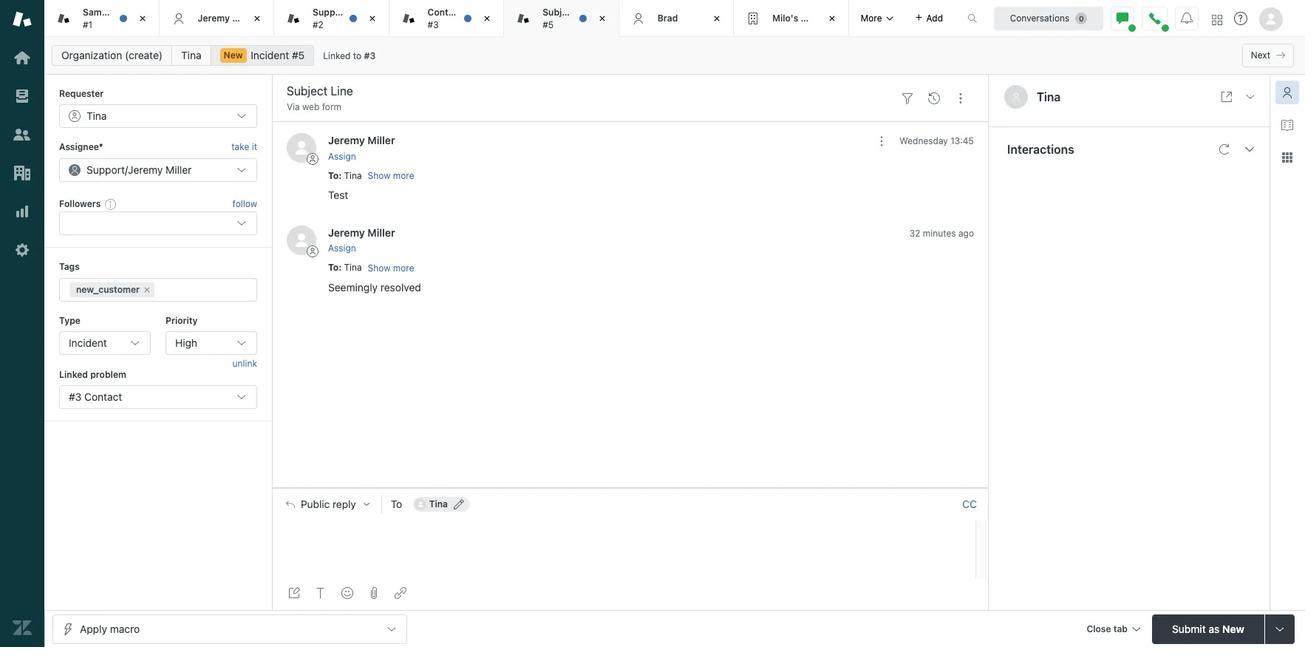 Task type: vqa. For each thing, say whether or not it's contained in the screenshot.
first Show more BUTTON from the bottom of the conversationLabel "log"
yes



Task type: locate. For each thing, give the bounding box(es) containing it.
customers image
[[13, 125, 32, 144]]

tina down requester
[[87, 110, 107, 122]]

2 jeremy miller link from the top
[[328, 226, 395, 239]]

#5 down #2 tab
[[292, 49, 305, 61]]

tina up test
[[344, 170, 362, 181]]

jeremy miller assign for test
[[328, 134, 395, 162]]

more
[[861, 12, 883, 23]]

jeremy miller link
[[328, 134, 395, 147], [328, 226, 395, 239]]

1 vertical spatial #3
[[364, 50, 376, 61]]

1 horizontal spatial linked
[[323, 50, 351, 61]]

1 show more button from the top
[[368, 169, 415, 183]]

tina
[[181, 49, 202, 61], [1037, 90, 1061, 104], [87, 110, 107, 122], [344, 170, 362, 181], [344, 262, 362, 273], [429, 498, 448, 509]]

2 vertical spatial #3
[[69, 391, 82, 403]]

3 close image from the left
[[480, 11, 495, 26]]

5 close image from the left
[[710, 11, 725, 26]]

zendesk products image
[[1213, 14, 1223, 25]]

incident
[[251, 49, 289, 61], [69, 336, 107, 349]]

1 jeremy miller assign from the top
[[328, 134, 395, 162]]

2 more from the top
[[393, 262, 415, 273]]

close image up linked to #3
[[365, 11, 380, 26]]

close image
[[250, 11, 265, 26], [365, 11, 380, 26], [480, 11, 495, 26], [595, 11, 610, 26], [710, 11, 725, 26], [825, 11, 840, 26]]

conversations
[[1011, 12, 1070, 23]]

2 show more button from the top
[[368, 261, 415, 275]]

macro
[[110, 622, 140, 635]]

to for to : tina show more seemingly resolved
[[328, 262, 339, 273]]

show inside the "to : tina show more test"
[[368, 170, 391, 181]]

close image right contact #3 in the left of the page
[[480, 11, 495, 26]]

tina up seemingly
[[344, 262, 362, 273]]

0 horizontal spatial contact
[[84, 391, 122, 403]]

reply
[[333, 498, 356, 510]]

jeremy down form
[[328, 134, 365, 147]]

new
[[224, 50, 243, 61], [1223, 622, 1245, 635]]

next
[[1252, 50, 1271, 61]]

1 vertical spatial #5
[[292, 49, 305, 61]]

0 vertical spatial #5
[[543, 19, 554, 30]]

: inside to : tina show more seemingly resolved
[[339, 262, 342, 273]]

linked problem
[[59, 369, 126, 380]]

take it
[[232, 142, 257, 153]]

it
[[252, 142, 257, 153]]

linked inside 'secondary' element
[[323, 50, 351, 61]]

1 horizontal spatial #5
[[543, 19, 554, 30]]

jeremy miller assign for seemingly
[[328, 226, 395, 254]]

2 close image from the left
[[365, 11, 380, 26]]

0 vertical spatial :
[[339, 170, 342, 181]]

conversations button
[[995, 6, 1104, 30]]

1 tab from the left
[[389, 0, 504, 37]]

1 vertical spatial show
[[368, 262, 391, 273]]

new down jeremy miller at the left top of the page
[[224, 50, 243, 61]]

show more button for test
[[368, 169, 415, 183]]

high
[[175, 336, 197, 349]]

linked for linked to #3
[[323, 50, 351, 61]]

contact
[[428, 7, 462, 18], [84, 391, 122, 403]]

2 assign button from the top
[[328, 242, 356, 255]]

jeremy
[[198, 12, 230, 24], [328, 134, 365, 147], [128, 163, 163, 176], [328, 226, 365, 239]]

0 horizontal spatial incident
[[69, 336, 107, 349]]

jeremy miller link down test
[[328, 226, 395, 239]]

#5 down subject
[[543, 19, 554, 30]]

tina inside requester element
[[87, 110, 107, 122]]

form
[[322, 101, 342, 112]]

as
[[1209, 622, 1220, 635]]

jeremy miller assign up to : tina show more seemingly resolved
[[328, 226, 395, 254]]

1 : from the top
[[339, 170, 342, 181]]

close image
[[135, 11, 150, 26]]

1 vertical spatial new
[[1223, 622, 1245, 635]]

0 vertical spatial incident
[[251, 49, 289, 61]]

show more button
[[368, 169, 415, 183], [368, 261, 415, 275]]

1 assign button from the top
[[328, 150, 356, 163]]

close image inside #2 tab
[[365, 11, 380, 26]]

2 show from the top
[[368, 262, 391, 273]]

public
[[301, 498, 330, 510]]

assign up test
[[328, 151, 356, 162]]

1 horizontal spatial incident
[[251, 49, 289, 61]]

1 vertical spatial avatar image
[[287, 226, 316, 255]]

1 vertical spatial assign
[[328, 243, 356, 254]]

miller up incident #5
[[232, 12, 257, 24]]

miller up the "to : tina show more test"
[[368, 134, 395, 147]]

1 vertical spatial more
[[393, 262, 415, 273]]

1 horizontal spatial contact
[[428, 7, 462, 18]]

incident inside 'secondary' element
[[251, 49, 289, 61]]

0 vertical spatial new
[[224, 50, 243, 61]]

linked to #3
[[323, 50, 376, 61]]

linked left the to
[[323, 50, 351, 61]]

open image
[[1245, 91, 1257, 103]]

seemingly
[[328, 281, 378, 293]]

1 vertical spatial incident
[[69, 336, 107, 349]]

admin image
[[13, 240, 32, 260]]

: up test
[[339, 170, 342, 181]]

to left the tina@gmail.com image
[[391, 498, 402, 510]]

incident inside incident popup button
[[69, 336, 107, 349]]

incident down jeremy miller at the left top of the page
[[251, 49, 289, 61]]

user image
[[1012, 92, 1021, 101]]

tina right the tina@gmail.com image
[[429, 498, 448, 509]]

priority
[[166, 315, 198, 326]]

tab
[[1114, 623, 1128, 634]]

contact #3
[[428, 7, 462, 30]]

32 minutes ago text field
[[910, 228, 975, 239]]

#3
[[428, 19, 439, 30], [364, 50, 376, 61], [69, 391, 82, 403]]

assign
[[328, 151, 356, 162], [328, 243, 356, 254]]

close image up incident #5
[[250, 11, 265, 26]]

assign button
[[328, 150, 356, 163], [328, 242, 356, 255]]

0 vertical spatial contact
[[428, 7, 462, 18]]

requester
[[59, 88, 104, 99]]

linked up #3 contact
[[59, 369, 88, 380]]

0 vertical spatial assign
[[328, 151, 356, 162]]

incident down type
[[69, 336, 107, 349]]

1 show from the top
[[368, 170, 391, 181]]

1 vertical spatial to
[[328, 262, 339, 273]]

views image
[[13, 87, 32, 106]]

1 vertical spatial show more button
[[368, 261, 415, 275]]

assign up seemingly
[[328, 243, 356, 254]]

4 close image from the left
[[595, 11, 610, 26]]

1 vertical spatial contact
[[84, 391, 122, 403]]

0 vertical spatial show more button
[[368, 169, 415, 183]]

add link (cmd k) image
[[395, 587, 407, 599]]

jeremy miller link down form
[[328, 134, 395, 147]]

tina down jeremy miller tab
[[181, 49, 202, 61]]

close image left more
[[825, 11, 840, 26]]

:
[[339, 170, 342, 181], [339, 262, 342, 273]]

close image right subject
[[595, 11, 610, 26]]

0 vertical spatial linked
[[323, 50, 351, 61]]

to
[[328, 170, 339, 181], [328, 262, 339, 273], [391, 498, 402, 510]]

to up seemingly
[[328, 262, 339, 273]]

linked
[[323, 50, 351, 61], [59, 369, 88, 380]]

zendesk image
[[13, 618, 32, 637]]

#3 contact
[[69, 391, 122, 403]]

2 tab from the left
[[504, 0, 619, 37]]

0 vertical spatial jeremy miller assign
[[328, 134, 395, 162]]

1 vertical spatial :
[[339, 262, 342, 273]]

jeremy miller assign up the "to : tina show more test"
[[328, 134, 395, 162]]

1 vertical spatial jeremy miller link
[[328, 226, 395, 239]]

format text image
[[315, 587, 327, 599]]

tab
[[389, 0, 504, 37], [504, 0, 619, 37], [734, 0, 849, 37]]

show
[[368, 170, 391, 181], [368, 262, 391, 273]]

reporting image
[[13, 202, 32, 221]]

1 jeremy miller link from the top
[[328, 134, 395, 147]]

#3 inside linked problem element
[[69, 391, 82, 403]]

knowledge image
[[1282, 119, 1294, 131]]

tina inside the "to : tina show more test"
[[344, 170, 362, 181]]

miller inside "assignee*" element
[[166, 163, 192, 176]]

1 horizontal spatial #3
[[364, 50, 376, 61]]

Subject field
[[284, 82, 892, 100]]

tab containing contact
[[389, 0, 504, 37]]

incident for incident #5
[[251, 49, 289, 61]]

miller right /
[[166, 163, 192, 176]]

organizations image
[[13, 163, 32, 183]]

0 horizontal spatial linked
[[59, 369, 88, 380]]

more
[[393, 170, 415, 181], [393, 262, 415, 273]]

to for to : tina show more test
[[328, 170, 339, 181]]

0 vertical spatial assign button
[[328, 150, 356, 163]]

insert emojis image
[[342, 587, 353, 599]]

0 vertical spatial to
[[328, 170, 339, 181]]

0 horizontal spatial #5
[[292, 49, 305, 61]]

1 vertical spatial assign button
[[328, 242, 356, 255]]

1 assign from the top
[[328, 151, 356, 162]]

wednesday
[[900, 136, 949, 147]]

new right as
[[1223, 622, 1245, 635]]

1 more from the top
[[393, 170, 415, 181]]

jeremy right support
[[128, 163, 163, 176]]

tabs tab list
[[44, 0, 952, 37]]

2 vertical spatial to
[[391, 498, 402, 510]]

: for test
[[339, 170, 342, 181]]

assign button up test
[[328, 150, 356, 163]]

to
[[353, 50, 362, 61]]

cc button
[[963, 498, 978, 511]]

main element
[[0, 0, 44, 647]]

new_customer
[[76, 284, 140, 295]]

0 horizontal spatial new
[[224, 50, 243, 61]]

1 close image from the left
[[250, 11, 265, 26]]

draft mode image
[[288, 587, 300, 599]]

user image
[[1014, 93, 1020, 101]]

public reply
[[301, 498, 356, 510]]

close image inside jeremy miller tab
[[250, 11, 265, 26]]

: up seemingly
[[339, 262, 342, 273]]

to up test
[[328, 170, 339, 181]]

tina right user image
[[1037, 90, 1061, 104]]

to inside the "to : tina show more test"
[[328, 170, 339, 181]]

zendesk support image
[[13, 10, 32, 29]]

add
[[927, 12, 944, 23]]

info on adding followers image
[[105, 198, 117, 210]]

2 : from the top
[[339, 262, 342, 273]]

jeremy up tina "link"
[[198, 12, 230, 24]]

#3 inside contact #3
[[428, 19, 439, 30]]

more button
[[849, 0, 906, 36]]

jeremy miller assign
[[328, 134, 395, 162], [328, 226, 395, 254]]

more inside the "to : tina show more test"
[[393, 170, 415, 181]]

additional actions image
[[876, 135, 888, 147]]

: inside the "to : tina show more test"
[[339, 170, 342, 181]]

edit user image
[[454, 499, 464, 509]]

1 vertical spatial linked
[[59, 369, 88, 380]]

jeremy miller link for seemingly
[[328, 226, 395, 239]]

2 jeremy miller assign from the top
[[328, 226, 395, 254]]

1 avatar image from the top
[[287, 133, 316, 163]]

2 horizontal spatial #3
[[428, 19, 439, 30]]

assign for seemingly resolved
[[328, 243, 356, 254]]

linked for linked problem
[[59, 369, 88, 380]]

assign button up seemingly
[[328, 242, 356, 255]]

#5
[[543, 19, 554, 30], [292, 49, 305, 61]]

support / jeremy miller
[[87, 163, 192, 176]]

add button
[[906, 0, 952, 36]]

show inside to : tina show more seemingly resolved
[[368, 262, 391, 273]]

32 minutes ago
[[910, 228, 975, 239]]

2 avatar image from the top
[[287, 226, 316, 255]]

apply macro
[[80, 622, 140, 635]]

via
[[287, 101, 300, 112]]

to inside to : tina show more seemingly resolved
[[328, 262, 339, 273]]

more inside to : tina show more seemingly resolved
[[393, 262, 415, 273]]

0 vertical spatial avatar image
[[287, 133, 316, 163]]

(create)
[[125, 49, 163, 61]]

0 vertical spatial jeremy miller link
[[328, 134, 395, 147]]

0 vertical spatial #3
[[428, 19, 439, 30]]

2 assign from the top
[[328, 243, 356, 254]]

1 vertical spatial jeremy miller assign
[[328, 226, 395, 254]]

0 horizontal spatial #3
[[69, 391, 82, 403]]

contact inside tab
[[428, 7, 462, 18]]

avatar image
[[287, 133, 316, 163], [287, 226, 316, 255]]

miller
[[232, 12, 257, 24], [368, 134, 395, 147], [166, 163, 192, 176], [368, 226, 395, 239]]

close image right brad
[[710, 11, 725, 26]]

0 vertical spatial more
[[393, 170, 415, 181]]

0 vertical spatial show
[[368, 170, 391, 181]]



Task type: describe. For each thing, give the bounding box(es) containing it.
more for test
[[393, 170, 415, 181]]

new inside 'secondary' element
[[224, 50, 243, 61]]

unlink
[[233, 358, 257, 369]]

tina inside to : tina show more seemingly resolved
[[344, 262, 362, 273]]

subject
[[543, 7, 576, 18]]

line
[[578, 7, 597, 18]]

assign button for seemingly resolved
[[328, 242, 356, 255]]

remove image
[[143, 285, 152, 294]]

followers
[[59, 198, 101, 209]]

test
[[328, 189, 348, 201]]

to : tina show more test
[[328, 170, 415, 201]]

requester element
[[59, 105, 257, 128]]

minutes
[[923, 228, 957, 239]]

show for test
[[368, 170, 391, 181]]

Wednesday 13:45 text field
[[900, 136, 975, 147]]

#1 tab
[[44, 0, 159, 37]]

incident for incident
[[69, 336, 107, 349]]

#5 inside 'secondary' element
[[292, 49, 305, 61]]

apps image
[[1282, 152, 1294, 163]]

submit as new
[[1173, 622, 1245, 635]]

take it button
[[232, 140, 257, 155]]

to for to
[[391, 498, 402, 510]]

events image
[[929, 92, 941, 104]]

avatar image for test
[[287, 133, 316, 163]]

displays possible ticket submission types image
[[1275, 623, 1287, 635]]

show more button for seemingly
[[368, 261, 415, 275]]

tina link
[[172, 45, 211, 66]]

jeremy down test
[[328, 226, 365, 239]]

linked problem element
[[59, 386, 257, 409]]

submit
[[1173, 622, 1207, 635]]

brad
[[658, 12, 678, 24]]

show for seemingly
[[368, 262, 391, 273]]

ago
[[959, 228, 975, 239]]

apply
[[80, 622, 107, 635]]

close tab button
[[1081, 614, 1147, 646]]

incident #5
[[251, 49, 305, 61]]

more for seemingly resolved
[[393, 262, 415, 273]]

/
[[125, 163, 128, 176]]

follow
[[233, 198, 257, 209]]

interactions
[[1008, 142, 1075, 156]]

followers element
[[59, 212, 257, 235]]

miller up to : tina show more seemingly resolved
[[368, 226, 395, 239]]

#1
[[83, 19, 93, 30]]

support
[[87, 163, 125, 176]]

customer context image
[[1282, 87, 1294, 98]]

tina inside "link"
[[181, 49, 202, 61]]

#5 inside "subject line #5"
[[543, 19, 554, 30]]

filter image
[[902, 92, 914, 104]]

brad tab
[[619, 0, 734, 37]]

#2 tab
[[274, 0, 389, 37]]

button displays agent's chat status as online. image
[[1117, 12, 1129, 24]]

13:45
[[951, 136, 975, 147]]

resolved
[[381, 281, 421, 293]]

jeremy miller link for test
[[328, 134, 395, 147]]

miller inside tab
[[232, 12, 257, 24]]

type
[[59, 315, 81, 326]]

ticket actions image
[[955, 92, 967, 104]]

tina@gmail.com image
[[415, 498, 427, 510]]

get help image
[[1235, 12, 1248, 25]]

tags
[[59, 261, 80, 272]]

organization (create)
[[61, 49, 163, 61]]

high button
[[166, 331, 257, 355]]

#2
[[313, 19, 324, 30]]

avatar image for seemingly resolved
[[287, 226, 316, 255]]

close image inside brad tab
[[710, 11, 725, 26]]

conversationlabel log
[[272, 122, 989, 488]]

jeremy inside tab
[[198, 12, 230, 24]]

assignee* element
[[59, 158, 257, 182]]

problem
[[90, 369, 126, 380]]

assign button for test
[[328, 150, 356, 163]]

assignee*
[[59, 142, 103, 153]]

jeremy miller
[[198, 12, 257, 24]]

close
[[1087, 623, 1112, 634]]

hide composer image
[[625, 482, 637, 494]]

take
[[232, 142, 249, 153]]

jeremy miller tab
[[159, 0, 274, 37]]

organization (create) button
[[52, 45, 172, 66]]

#3 inside 'secondary' element
[[364, 50, 376, 61]]

get started image
[[13, 48, 32, 67]]

close tab
[[1087, 623, 1128, 634]]

via web form
[[287, 101, 342, 112]]

6 close image from the left
[[825, 11, 840, 26]]

3 tab from the left
[[734, 0, 849, 37]]

unlink button
[[233, 357, 257, 371]]

contact inside linked problem element
[[84, 391, 122, 403]]

add attachment image
[[368, 587, 380, 599]]

follow button
[[233, 197, 257, 211]]

32
[[910, 228, 921, 239]]

view more details image
[[1222, 91, 1233, 103]]

organization
[[61, 49, 122, 61]]

notifications image
[[1182, 12, 1193, 24]]

assign for test
[[328, 151, 356, 162]]

tab containing subject line
[[504, 0, 619, 37]]

jeremy inside "assignee*" element
[[128, 163, 163, 176]]

public reply button
[[273, 489, 381, 520]]

: for seemingly resolved
[[339, 262, 342, 273]]

secondary element
[[44, 41, 1306, 70]]

wednesday 13:45
[[900, 136, 975, 147]]

subject line #5
[[543, 7, 597, 30]]

next button
[[1243, 44, 1295, 67]]

to : tina show more seemingly resolved
[[328, 262, 421, 293]]

incident button
[[59, 331, 151, 355]]

1 horizontal spatial new
[[1223, 622, 1245, 635]]

cc
[[963, 498, 977, 510]]

web
[[302, 101, 320, 112]]



